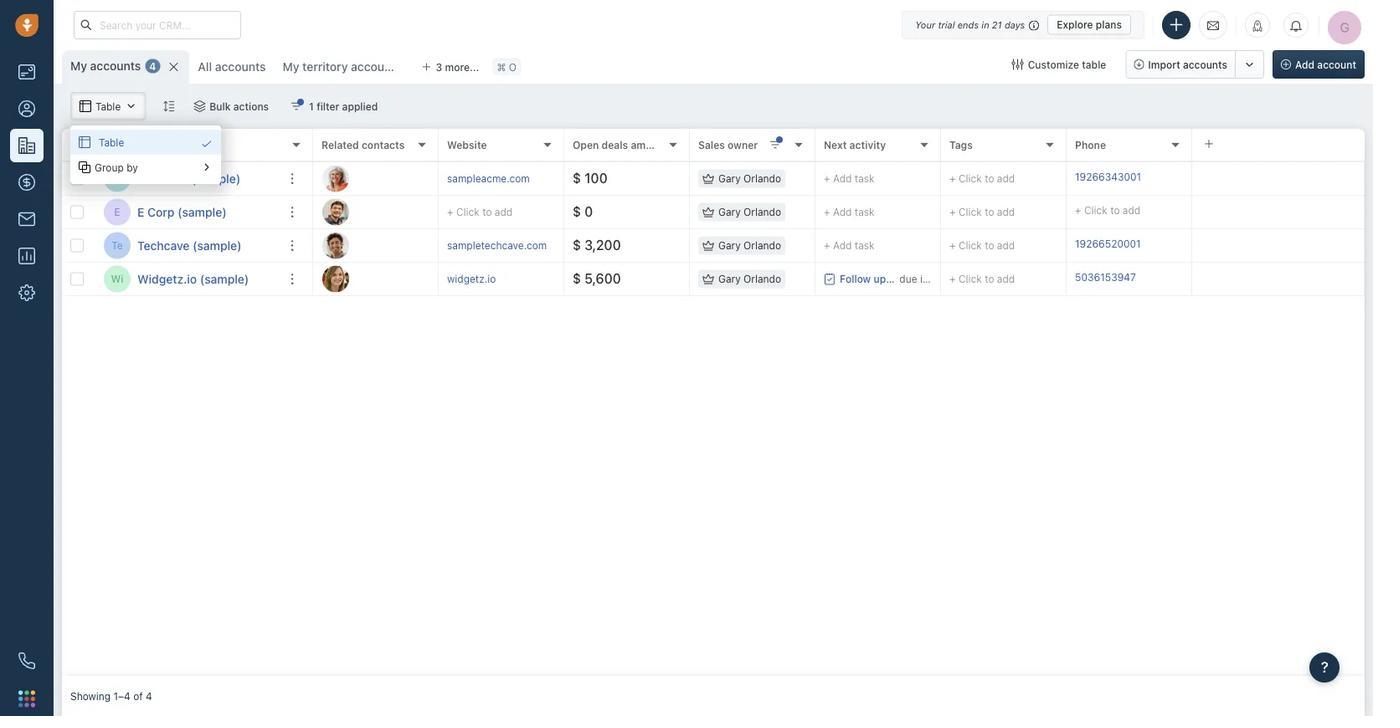 Task type: describe. For each thing, give the bounding box(es) containing it.
explore plans link
[[1048, 15, 1132, 35]]

explore plans
[[1057, 19, 1122, 31]]

container_wx8msf4aqz5i3rn1 image inside group by menu item
[[79, 162, 90, 173]]

phone image
[[10, 645, 44, 678]]

0 vertical spatial container_wx8msf4aqz5i3rn1 image
[[79, 137, 90, 148]]

1 horizontal spatial container_wx8msf4aqz5i3rn1 image
[[201, 138, 213, 150]]

menu containing table
[[70, 126, 221, 184]]

group
[[95, 162, 124, 173]]

explore
[[1057, 19, 1093, 31]]

container_wx8msf4aqz5i3rn1 image inside group by menu item
[[201, 162, 213, 173]]

by
[[127, 162, 138, 173]]



Task type: locate. For each thing, give the bounding box(es) containing it.
menu
[[70, 126, 221, 184]]

container_wx8msf4aqz5i3rn1 image
[[79, 137, 90, 148], [201, 162, 213, 173]]

0 vertical spatial container_wx8msf4aqz5i3rn1 image
[[201, 138, 213, 150]]

container_wx8msf4aqz5i3rn1 image left table
[[79, 137, 90, 148]]

group by menu item
[[70, 155, 221, 180]]

container_wx8msf4aqz5i3rn1 image up group by menu item
[[201, 138, 213, 150]]

container_wx8msf4aqz5i3rn1 image
[[201, 138, 213, 150], [79, 162, 90, 173]]

1 vertical spatial container_wx8msf4aqz5i3rn1 image
[[201, 162, 213, 173]]

container_wx8msf4aqz5i3rn1 image left group
[[79, 162, 90, 173]]

send email image
[[1208, 18, 1219, 32]]

table
[[99, 136, 124, 148]]

1 horizontal spatial container_wx8msf4aqz5i3rn1 image
[[201, 162, 213, 173]]

0 horizontal spatial container_wx8msf4aqz5i3rn1 image
[[79, 137, 90, 148]]

plans
[[1096, 19, 1122, 31]]

group by
[[95, 162, 138, 173]]

1 vertical spatial container_wx8msf4aqz5i3rn1 image
[[79, 162, 90, 173]]

freshworks switcher image
[[18, 691, 35, 708]]

shade muted image
[[1025, 18, 1040, 31]]

container_wx8msf4aqz5i3rn1 image right the by
[[201, 162, 213, 173]]

0 horizontal spatial container_wx8msf4aqz5i3rn1 image
[[79, 162, 90, 173]]

Search your CRM... text field
[[74, 11, 241, 39]]



Task type: vqa. For each thing, say whether or not it's contained in the screenshot.
container_WX8MsF4aQZ5i3RN1 image within the 'GROUP BY' Menu Item
yes



